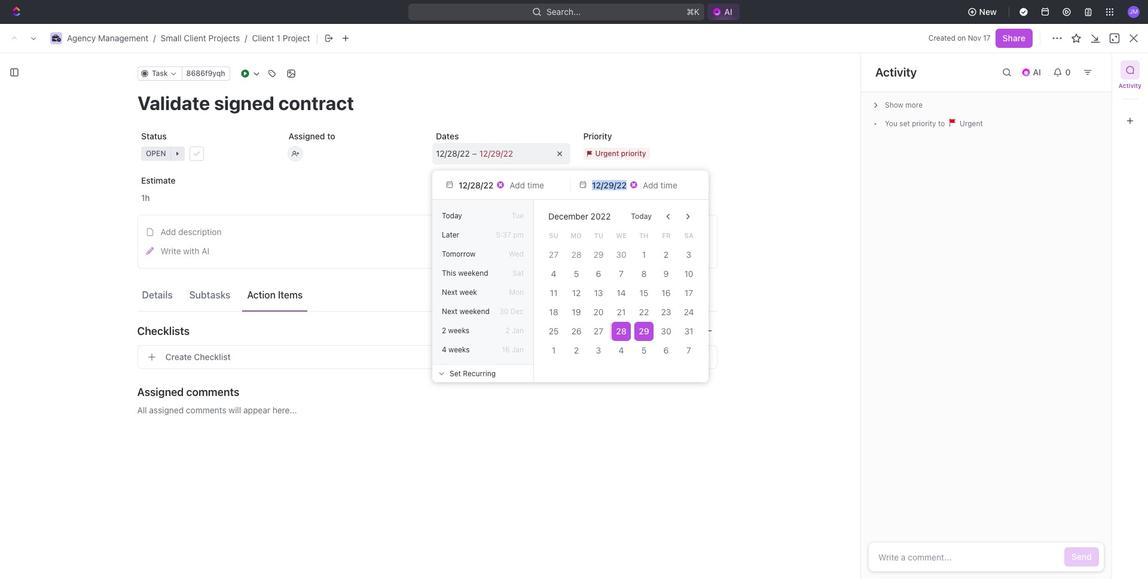 Task type: describe. For each thing, give the bounding box(es) containing it.
0 vertical spatial 27
[[549, 250, 559, 260]]

2 weeks
[[442, 326, 470, 335]]

tu
[[595, 231, 604, 239]]

16 for 16 jan
[[502, 345, 510, 354]]

action items
[[247, 289, 303, 300]]

risks,
[[427, 137, 451, 148]]

1 horizontal spatial 30
[[617, 250, 627, 260]]

checklists button
[[137, 317, 718, 345]]

project inside agency management / small client projects / client 1 project |
[[283, 33, 310, 43]]

ai
[[202, 246, 210, 256]]

12/28/22 – 12/29/22
[[436, 148, 513, 158]]

client
[[420, 277, 442, 287]]

1 up 8
[[642, 250, 646, 260]]

0 vertical spatial share button
[[996, 29, 1033, 48]]

0 horizontal spatial 30
[[500, 307, 509, 316]]

tue
[[512, 211, 524, 220]]

today inside today button
[[632, 212, 652, 221]]

next weekend
[[442, 307, 490, 316]]

10
[[685, 269, 694, 279]]

today button
[[624, 207, 659, 226]]

4 weeks
[[442, 345, 470, 354]]

21
[[617, 307, 626, 317]]

add task button
[[236, 296, 281, 310]]

you
[[886, 119, 898, 128]]

kickoff
[[241, 277, 269, 287]]

activity inside task sidebar navigation tab list
[[1120, 82, 1142, 89]]

1 vertical spatial share button
[[982, 56, 1019, 75]]

0 horizontal spatial agency management link
[[67, 33, 149, 43]]

next week
[[442, 288, 477, 297]]

add time text field for start date text box
[[510, 180, 546, 190]]

2 up 4 weeks
[[442, 326, 447, 335]]

14
[[617, 288, 626, 298]]

hide button
[[566, 165, 592, 179]]

pm
[[514, 230, 524, 239]]

weeks for 2 weeks
[[449, 326, 470, 335]]

1 horizontal spatial status
[[351, 137, 376, 148]]

Due date text field
[[592, 180, 628, 190]]

weekend for this weekend
[[459, 269, 489, 278]]

8
[[642, 269, 647, 279]]

2 vertical spatial project
[[609, 137, 637, 148]]

1 horizontal spatial 4
[[551, 269, 557, 279]]

this weekend
[[442, 269, 489, 278]]

0 horizontal spatial status
[[141, 131, 167, 141]]

24
[[684, 307, 695, 317]]

send button
[[1065, 548, 1100, 567]]

2 down 26
[[574, 345, 579, 355]]

0 horizontal spatial 6
[[597, 269, 602, 279]]

appear
[[244, 405, 270, 415]]

dec
[[511, 307, 524, 316]]

task sidebar navigation tab list
[[1118, 60, 1144, 130]]

1 horizontal spatial 28
[[617, 326, 627, 336]]

agency for agency management / small client projects / client 1 project |
[[67, 33, 96, 43]]

all
[[137, 405, 147, 415]]

2 jan
[[506, 326, 524, 335]]

1 vertical spatial 29
[[639, 326, 650, 336]]

weekly
[[320, 137, 348, 148]]

created
[[929, 34, 956, 42]]

12
[[572, 288, 581, 298]]

23
[[662, 307, 672, 317]]

kanban
[[268, 137, 298, 148]]

11
[[550, 288, 558, 298]]

22
[[639, 307, 649, 317]]

add for add description
[[161, 227, 176, 237]]

all assigned comments will appear here...
[[137, 405, 297, 415]]

client 1 project
[[208, 98, 325, 118]]

to for priority
[[939, 119, 946, 128]]

meeting
[[521, 137, 553, 148]]

assigned
[[149, 405, 184, 415]]

we
[[616, 231, 627, 239]]

week
[[460, 288, 477, 297]]

small
[[161, 33, 182, 43]]

0 horizontal spatial 3
[[597, 345, 602, 355]]

with inside button
[[183, 246, 200, 256]]

risks, issues, crs link
[[425, 134, 499, 151]]

meeting minutes
[[521, 137, 587, 148]]

client right small
[[184, 33, 206, 43]]

20
[[594, 307, 604, 317]]

agency management / small client projects / client 1 project |
[[67, 32, 319, 44]]

december 2022
[[549, 211, 611, 221]]

1 down 25
[[552, 345, 556, 355]]

checklist
[[194, 352, 231, 362]]

comments inside dropdown button
[[186, 386, 240, 398]]

1 vertical spatial agency management link
[[186, 58, 286, 72]]

project team
[[609, 137, 661, 148]]

jan for 16 jan
[[512, 345, 524, 354]]

2 horizontal spatial 30
[[662, 326, 672, 336]]

set
[[900, 119, 911, 128]]

1 right 'automations'
[[1089, 61, 1092, 70]]

0 horizontal spatial 4
[[442, 345, 447, 354]]

2 horizontal spatial 4
[[619, 345, 624, 355]]

to for meeting
[[306, 277, 314, 287]]

assigned comments button
[[137, 378, 718, 406]]

1 vertical spatial project
[[268, 98, 321, 118]]

2022
[[591, 211, 611, 221]]

set recurring
[[450, 369, 496, 378]]

0 horizontal spatial 17
[[685, 288, 694, 298]]

kickoff meeting to walkthrough process with client link
[[238, 273, 442, 291]]

2 down 30 dec
[[506, 326, 510, 335]]

write
[[161, 246, 181, 256]]

walkthrough
[[316, 277, 365, 287]]

task
[[259, 297, 277, 307]]

set priority to
[[898, 119, 948, 128]]

new button
[[963, 2, 1005, 22]]

5:37 pm
[[496, 230, 524, 239]]

0 horizontal spatial /
[[153, 33, 156, 43]]

–
[[472, 148, 477, 158]]

meeting minutes link
[[519, 134, 587, 151]]

dates
[[436, 131, 459, 141]]

th
[[640, 231, 649, 239]]

later
[[442, 230, 460, 239]]

next for next weekend
[[442, 307, 458, 316]]

1 vertical spatial comments
[[186, 405, 227, 415]]



Task type: vqa. For each thing, say whether or not it's contained in the screenshot.


Task type: locate. For each thing, give the bounding box(es) containing it.
status left report
[[351, 137, 376, 148]]

5 down 22
[[642, 345, 647, 355]]

0 horizontal spatial management
[[98, 33, 149, 43]]

on
[[958, 34, 967, 42]]

1 horizontal spatial agency
[[201, 60, 230, 70]]

jan
[[512, 326, 524, 335], [512, 345, 524, 354]]

sidebar navigation
[[0, 51, 179, 579]]

1 vertical spatial 7
[[687, 345, 692, 355]]

add time text field up tue
[[510, 180, 546, 190]]

28 down 'mo'
[[572, 250, 582, 260]]

1 down agency management
[[256, 98, 264, 118]]

agency for agency management
[[201, 60, 230, 70]]

0 vertical spatial to
[[939, 119, 946, 128]]

0 horizontal spatial assigned
[[137, 386, 184, 398]]

5:37
[[496, 230, 512, 239]]

assigned for assigned to
[[288, 131, 325, 141]]

18
[[550, 307, 559, 317]]

client down 8686f9yqh button
[[208, 98, 252, 118]]

project left |
[[283, 33, 310, 43]]

/ right "projects" on the left
[[245, 33, 247, 43]]

0 horizontal spatial 7
[[619, 269, 624, 279]]

3 down 20
[[597, 345, 602, 355]]

add inside button
[[161, 227, 176, 237]]

tomorrow
[[442, 250, 476, 259]]

description
[[178, 227, 222, 237]]

today up th
[[632, 212, 652, 221]]

agency management
[[201, 60, 283, 70]]

december
[[549, 211, 589, 221]]

to right priority
[[939, 119, 946, 128]]

to right meeting
[[306, 277, 314, 287]]

1 vertical spatial 17
[[685, 288, 694, 298]]

project
[[270, 367, 298, 377]]

1 vertical spatial jan
[[512, 345, 524, 354]]

comments
[[186, 386, 240, 398], [186, 405, 227, 415]]

27 down 20
[[594, 326, 604, 336]]

16 down 9
[[662, 288, 671, 298]]

0 vertical spatial management
[[98, 33, 149, 43]]

1 vertical spatial create
[[241, 367, 268, 377]]

0 horizontal spatial with
[[183, 246, 200, 256]]

1 horizontal spatial assigned
[[288, 131, 325, 141]]

write with ai button
[[142, 242, 714, 261]]

16 for 16
[[662, 288, 671, 298]]

2 add time text field from the left
[[643, 180, 679, 190]]

create for create checklist
[[165, 352, 192, 362]]

5 up 12
[[574, 269, 579, 279]]

0 horizontal spatial to
[[306, 277, 314, 287]]

add inside button
[[241, 297, 257, 307]]

1
[[277, 33, 281, 43], [1089, 61, 1092, 70], [256, 98, 264, 118], [642, 250, 646, 260], [552, 345, 556, 355]]

0 vertical spatial 17
[[984, 34, 991, 42]]

1 vertical spatial 30
[[500, 307, 509, 316]]

management inside agency management / small client projects / client 1 project |
[[98, 33, 149, 43]]

weeks for 4 weeks
[[449, 345, 470, 354]]

project
[[283, 33, 310, 43], [268, 98, 321, 118], [609, 137, 637, 148]]

send
[[1072, 552, 1093, 562]]

1 vertical spatial with
[[401, 277, 418, 287]]

17 down 10
[[685, 288, 694, 298]]

28
[[572, 250, 582, 260], [617, 326, 627, 336]]

projects
[[209, 33, 240, 43]]

1 horizontal spatial add time text field
[[643, 180, 679, 190]]

0 vertical spatial with
[[183, 246, 200, 256]]

today
[[442, 211, 462, 220], [632, 212, 652, 221]]

small client projects link
[[161, 33, 240, 43]]

0 vertical spatial next
[[442, 288, 458, 297]]

⌘k
[[687, 7, 700, 17]]

fr
[[663, 231, 671, 239]]

status up estimate
[[141, 131, 167, 141]]

0 vertical spatial 7
[[619, 269, 624, 279]]

meeting
[[271, 277, 304, 287]]

0 horizontal spatial agency
[[67, 33, 96, 43]]

wed
[[509, 250, 524, 259]]

add time text field for due date text field
[[643, 180, 679, 190]]

17 right nov
[[984, 34, 991, 42]]

8686f9yqh button
[[181, 66, 230, 81]]

jan for 2 jan
[[512, 326, 524, 335]]

1 horizontal spatial 27
[[594, 326, 604, 336]]

weeks down the 2 weeks
[[449, 345, 470, 354]]

Search tasks... text field
[[1000, 163, 1120, 181]]

1 vertical spatial assigned
[[137, 386, 184, 398]]

6 down 23
[[664, 345, 670, 355]]

2 horizontal spatial to
[[939, 119, 946, 128]]

0 vertical spatial create
[[165, 352, 192, 362]]

0 horizontal spatial add
[[161, 227, 176, 237]]

9
[[664, 269, 670, 279]]

0 vertical spatial comments
[[186, 386, 240, 398]]

add time text field up today button
[[643, 180, 679, 190]]

client 1 project link
[[252, 33, 310, 43]]

0 vertical spatial 29
[[594, 250, 604, 260]]

0 vertical spatial share
[[1003, 33, 1026, 43]]

1 vertical spatial 3
[[597, 345, 602, 355]]

1 vertical spatial 28
[[617, 326, 627, 336]]

0 horizontal spatial 27
[[549, 250, 559, 260]]

add for add task
[[241, 297, 257, 307]]

share button down created on nov 17
[[982, 56, 1019, 75]]

30 down we at the right
[[617, 250, 627, 260]]

minutes
[[555, 137, 587, 148]]

create down checklists
[[165, 352, 192, 362]]

0 horizontal spatial add time text field
[[510, 180, 546, 190]]

add up write
[[161, 227, 176, 237]]

19
[[572, 307, 581, 317]]

to inside task sidebar content section
[[939, 119, 946, 128]]

1 jan from the top
[[512, 326, 524, 335]]

details button
[[137, 284, 178, 306]]

1 vertical spatial 16
[[502, 345, 510, 354]]

assigned down client 1 project
[[288, 131, 325, 141]]

hide
[[571, 167, 587, 176]]

0 vertical spatial weeks
[[449, 326, 470, 335]]

0 horizontal spatial 5
[[574, 269, 579, 279]]

subtasks
[[189, 289, 231, 300]]

1 horizontal spatial 5
[[642, 345, 647, 355]]

agency management link down "projects" on the left
[[186, 58, 286, 72]]

search...
[[547, 7, 581, 17]]

1 vertical spatial weeks
[[449, 345, 470, 354]]

0 horizontal spatial today
[[442, 211, 462, 220]]

15
[[640, 288, 649, 298]]

management down client 1 project link
[[232, 60, 283, 70]]

subtasks button
[[185, 284, 235, 306]]

31
[[685, 326, 694, 336]]

1 add time text field from the left
[[510, 180, 546, 190]]

0 vertical spatial weekend
[[459, 269, 489, 278]]

share button down new
[[996, 29, 1033, 48]]

1 vertical spatial next
[[442, 307, 458, 316]]

agency right business time image
[[67, 33, 96, 43]]

agency inside agency management / small client projects / client 1 project |
[[67, 33, 96, 43]]

30 left dec
[[500, 307, 509, 316]]

management for agency management / small client projects / client 1 project |
[[98, 33, 149, 43]]

1 horizontal spatial today
[[632, 212, 652, 221]]

management for agency management
[[232, 60, 283, 70]]

process
[[367, 277, 399, 287]]

1 horizontal spatial agency management link
[[186, 58, 286, 72]]

1 next from the top
[[442, 288, 458, 297]]

|
[[316, 32, 319, 44]]

0 vertical spatial activity
[[876, 65, 918, 79]]

6 up 13
[[597, 269, 602, 279]]

project left team
[[609, 137, 637, 148]]

0 vertical spatial 28
[[572, 250, 582, 260]]

0 horizontal spatial activity
[[876, 65, 918, 79]]

27
[[549, 250, 559, 260], [594, 326, 604, 336]]

create project schedule link
[[238, 363, 415, 380]]

0 vertical spatial agency
[[67, 33, 96, 43]]

/ left small
[[153, 33, 156, 43]]

1 horizontal spatial with
[[401, 277, 418, 287]]

1 vertical spatial agency
[[201, 60, 230, 70]]

jan down dec
[[512, 326, 524, 335]]

assigned inside dropdown button
[[137, 386, 184, 398]]

16 down 2 jan
[[502, 345, 510, 354]]

7 up 14 at the right of the page
[[619, 269, 624, 279]]

next left week
[[442, 288, 458, 297]]

assigned up the assigned
[[137, 386, 184, 398]]

4 down the 2 weeks
[[442, 345, 447, 354]]

comments up the 'all assigned comments will appear here...'
[[186, 386, 240, 398]]

1 horizontal spatial /
[[245, 33, 247, 43]]

26
[[572, 326, 582, 336]]

1 vertical spatial activity
[[1120, 82, 1142, 89]]

next
[[442, 288, 458, 297], [442, 307, 458, 316]]

create checklist
[[165, 352, 231, 362]]

1 vertical spatial 27
[[594, 326, 604, 336]]

assigned comments
[[137, 386, 240, 398]]

12/29/22
[[479, 148, 513, 158]]

7
[[619, 269, 624, 279], [687, 345, 692, 355]]

0 horizontal spatial create
[[165, 352, 192, 362]]

agency management link right business time image
[[67, 33, 149, 43]]

0 vertical spatial add
[[161, 227, 176, 237]]

activity inside task sidebar content section
[[876, 65, 918, 79]]

add description
[[161, 227, 222, 237]]

30 down 23
[[662, 326, 672, 336]]

1 horizontal spatial 17
[[984, 34, 991, 42]]

Add time text field
[[510, 180, 546, 190], [643, 180, 679, 190]]

2 horizontal spatial /
[[288, 60, 290, 70]]

task sidebar content section
[[861, 53, 1112, 579]]

4
[[551, 269, 557, 279], [442, 345, 447, 354], [619, 345, 624, 355]]

Edit task name text field
[[137, 92, 718, 114]]

weekend
[[459, 269, 489, 278], [460, 307, 490, 316]]

1 horizontal spatial 7
[[687, 345, 692, 355]]

activity
[[876, 65, 918, 79], [1120, 82, 1142, 89]]

risks, issues, crs
[[427, 137, 499, 148]]

Start date text field
[[459, 180, 494, 190]]

assigned
[[288, 131, 325, 141], [137, 386, 184, 398]]

sat
[[513, 269, 524, 278]]

1 horizontal spatial activity
[[1120, 82, 1142, 89]]

add left task
[[241, 297, 257, 307]]

report
[[378, 137, 405, 148]]

checklists
[[137, 325, 190, 337]]

project team link
[[607, 134, 661, 151]]

0 horizontal spatial 28
[[572, 250, 582, 260]]

team
[[639, 137, 661, 148]]

weekend up week
[[459, 269, 489, 278]]

2 jan from the top
[[512, 345, 524, 354]]

action
[[247, 289, 276, 300]]

new
[[980, 7, 998, 17]]

1 inside agency management / small client projects / client 1 project |
[[277, 33, 281, 43]]

next for next week
[[442, 288, 458, 297]]

add description button
[[142, 223, 714, 242]]

create for create project schedule
[[241, 367, 268, 377]]

to right kanban
[[327, 131, 335, 141]]

1 horizontal spatial create
[[241, 367, 268, 377]]

add task
[[241, 297, 277, 307]]

1 horizontal spatial 6
[[664, 345, 670, 355]]

pencil image
[[146, 247, 154, 255]]

27 down su at top
[[549, 250, 559, 260]]

weeks up 4 weeks
[[449, 326, 470, 335]]

next up the 2 weeks
[[442, 307, 458, 316]]

1 horizontal spatial 3
[[687, 250, 692, 260]]

urgent
[[958, 119, 984, 128]]

create checklist button
[[137, 345, 718, 369]]

today up later
[[442, 211, 462, 220]]

agency right business time icon
[[201, 60, 230, 70]]

create left project
[[241, 367, 268, 377]]

will
[[229, 405, 241, 415]]

business time image
[[52, 35, 61, 42]]

30
[[617, 250, 627, 260], [500, 307, 509, 316], [662, 326, 672, 336]]

0 vertical spatial jan
[[512, 326, 524, 335]]

1 vertical spatial weekend
[[460, 307, 490, 316]]

0 vertical spatial agency management link
[[67, 33, 149, 43]]

29 down tu
[[594, 250, 604, 260]]

with left ai
[[183, 246, 200, 256]]

1 vertical spatial to
[[327, 131, 335, 141]]

1 horizontal spatial 16
[[662, 288, 671, 298]]

kickoff meeting to walkthrough process with client
[[241, 277, 442, 287]]

6
[[597, 269, 602, 279], [664, 345, 670, 355]]

add
[[161, 227, 176, 237], [241, 297, 257, 307]]

1 horizontal spatial management
[[232, 60, 283, 70]]

project up "assigned to"
[[268, 98, 321, 118]]

1 horizontal spatial 29
[[639, 326, 650, 336]]

2 vertical spatial 30
[[662, 326, 672, 336]]

29 down 22
[[639, 326, 650, 336]]

2 vertical spatial to
[[306, 277, 314, 287]]

comments down assigned comments
[[186, 405, 227, 415]]

0 vertical spatial 30
[[617, 250, 627, 260]]

0 vertical spatial 16
[[662, 288, 671, 298]]

1 vertical spatial add
[[241, 297, 257, 307]]

2 next from the top
[[442, 307, 458, 316]]

nov
[[969, 34, 982, 42]]

3 up 10
[[687, 250, 692, 260]]

4 up '11'
[[551, 269, 557, 279]]

0 horizontal spatial 29
[[594, 250, 604, 260]]

assigned for assigned comments
[[137, 386, 184, 398]]

su
[[549, 231, 559, 239]]

0 horizontal spatial 16
[[502, 345, 510, 354]]

0 vertical spatial project
[[283, 33, 310, 43]]

28 down 21
[[617, 326, 627, 336]]

2
[[664, 250, 669, 260], [442, 326, 447, 335], [506, 326, 510, 335], [574, 345, 579, 355]]

share down created on nov 17
[[989, 60, 1012, 70]]

1 vertical spatial share
[[989, 60, 1012, 70]]

/
[[153, 33, 156, 43], [245, 33, 247, 43], [288, 60, 290, 70]]

0 vertical spatial 3
[[687, 250, 692, 260]]

weekend down week
[[460, 307, 490, 316]]

1 horizontal spatial to
[[327, 131, 335, 141]]

12/28/22
[[436, 148, 470, 158]]

action items button
[[243, 284, 308, 306]]

with left the client
[[401, 277, 418, 287]]

client up agency management
[[252, 33, 275, 43]]

business time image
[[190, 62, 198, 68]]

create inside button
[[165, 352, 192, 362]]

weekly status report link
[[317, 134, 405, 151]]

to
[[939, 119, 946, 128], [327, 131, 335, 141], [306, 277, 314, 287]]

write with ai
[[161, 246, 210, 256]]

1 vertical spatial 6
[[664, 345, 670, 355]]

7 down 31
[[687, 345, 692, 355]]

1 left |
[[277, 33, 281, 43]]

4 down 21
[[619, 345, 624, 355]]

2 up 9
[[664, 250, 669, 260]]

/ down client 1 project link
[[288, 60, 290, 70]]

weekend for next weekend
[[460, 307, 490, 316]]

0 vertical spatial assigned
[[288, 131, 325, 141]]

status
[[141, 131, 167, 141], [351, 137, 376, 148]]

management left small
[[98, 33, 149, 43]]

details
[[142, 289, 173, 300]]

share right nov
[[1003, 33, 1026, 43]]

issues,
[[453, 137, 481, 148]]

weekly status report
[[320, 137, 405, 148]]

jan down 2 jan
[[512, 345, 524, 354]]



